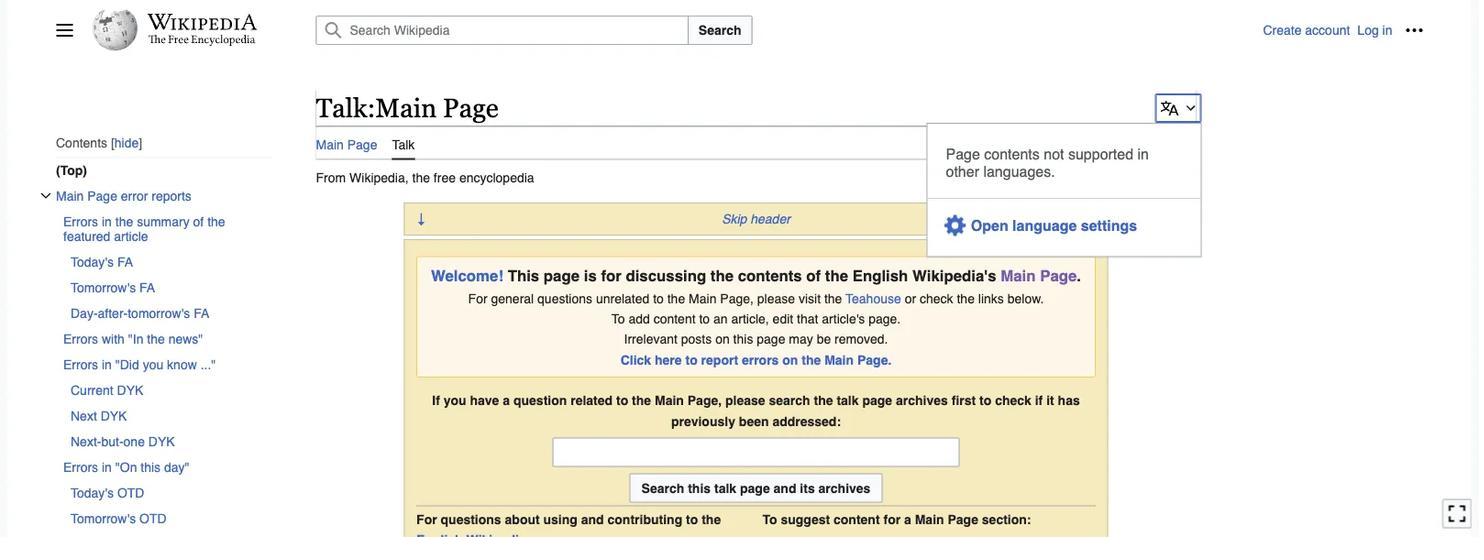Task type: describe. For each thing, give the bounding box(es) containing it.
if
[[432, 393, 440, 408]]

tomorrow's otd link
[[70, 505, 270, 531]]

page.
[[857, 353, 892, 367]]

reports
[[151, 188, 191, 203]]

the down may at the right of the page
[[802, 353, 821, 367]]

one
[[123, 434, 144, 448]]

fa for today's fa
[[117, 254, 133, 269]]

0 horizontal spatial on
[[715, 332, 730, 347]]

to right contributing
[[686, 512, 698, 527]]

errors in "on this day"
[[63, 459, 189, 474]]

page left error
[[87, 188, 117, 203]]

errors for errors in "on this day"
[[63, 459, 98, 474]]

language image
[[1161, 99, 1179, 117]]

the left free
[[412, 170, 430, 185]]

view history link
[[1065, 126, 1134, 158]]

this inside welcome! this page is for discussing the contents of the english wikipedia's main page . for general questions unrelated to the main page, please visit the teahouse or check the links below. to add content to an article, edit that article's page. irrelevant posts on this page may be removed. click here to report errors on the main page.
[[733, 332, 753, 347]]

hide
[[114, 136, 138, 150]]

page inside the if you have a question related to the main page, please search the talk page archives first to check if it has previously been addressed:
[[862, 393, 892, 408]]

talk for talk : main page
[[316, 93, 367, 123]]

featured
[[63, 228, 110, 243]]

open language settings
[[971, 217, 1137, 234]]

of inside welcome! this page is for discussing the contents of the english wikipedia's main page . for general questions unrelated to the main page, please visit the teahouse or check the links below. to add content to an article, edit that article's page. irrelevant posts on this page may be removed. click here to report errors on the main page.
[[806, 267, 821, 285]]

tomorrow's fa
[[70, 280, 155, 294]]

to down discussing
[[653, 291, 664, 306]]

talk
[[837, 393, 859, 408]]

to down posts
[[685, 353, 698, 367]]

the up "an" on the bottom left of the page
[[711, 267, 734, 285]]

archives
[[896, 393, 948, 408]]

errors in "did you know ..."
[[63, 357, 215, 371]]

suggest
[[781, 512, 830, 527]]

main page error reports link
[[55, 182, 270, 208]]

page left section: on the right bottom of the page
[[948, 512, 978, 527]]

search
[[769, 393, 810, 408]]

to right first
[[979, 393, 992, 408]]

from wikipedia, the free encyclopedia
[[316, 170, 534, 185]]

errors in "on this day" link
[[63, 454, 270, 480]]

the up article's
[[824, 291, 842, 306]]

main up from
[[316, 137, 344, 152]]

source
[[1012, 137, 1051, 152]]

after-
[[97, 305, 127, 320]]

first
[[952, 393, 976, 408]]

main inside the if you have a question related to the main page, please search the talk page archives first to check if it has previously been addressed:
[[655, 393, 684, 408]]

1 vertical spatial on
[[783, 353, 798, 367]]

the free encyclopedia image
[[149, 35, 256, 47]]

to inside welcome! this page is for discussing the contents of the english wikipedia's main page . for general questions unrelated to the main page, please visit the teahouse or check the links below. to add content to an article, edit that article's page. irrelevant posts on this page may be removed. click here to report errors on the main page.
[[611, 312, 625, 326]]

irrelevant
[[624, 332, 678, 347]]

posts
[[681, 332, 712, 347]]

of inside errors in the summary of the featured article
[[193, 214, 203, 228]]

current dyk
[[70, 382, 143, 397]]

have
[[470, 393, 499, 408]]

main up below.
[[1001, 267, 1036, 285]]

menu image
[[55, 21, 74, 39]]

with
[[101, 331, 124, 346]]

links
[[978, 291, 1004, 306]]

errors with "in the news" link
[[63, 325, 270, 351]]

log
[[1358, 23, 1379, 38]]

click here to report errors on the main page. link
[[621, 353, 892, 367]]

0 horizontal spatial page
[[544, 267, 580, 285]]

view for view history
[[1065, 137, 1093, 152]]

main right x small icon
[[55, 188, 83, 203]]

create account log in
[[1263, 23, 1393, 38]]

1 vertical spatial to
[[763, 512, 777, 527]]

addressed:
[[773, 414, 841, 429]]

1 horizontal spatial for
[[884, 512, 901, 527]]

edit
[[773, 312, 793, 326]]

talk : main page
[[316, 93, 499, 123]]

you inside errors in "did you know ..." 'link'
[[142, 357, 163, 371]]

for inside welcome! this page is for discussing the contents of the english wikipedia's main page . for general questions unrelated to the main page, please visit the teahouse or check the links below. to add content to an article, edit that article's page. irrelevant posts on this page may be removed. click here to report errors on the main page.
[[468, 291, 488, 306]]

header
[[750, 211, 790, 226]]

article,
[[731, 312, 769, 326]]

next-
[[70, 434, 101, 448]]

please inside the if you have a question related to the main page, please search the talk page archives first to check if it has previously been addressed:
[[725, 393, 765, 408]]

encyclopedia
[[459, 170, 534, 185]]

errors for errors with "in the news"
[[63, 331, 98, 346]]

errors for errors in the summary of the featured article
[[63, 214, 98, 228]]

create account link
[[1263, 23, 1350, 38]]

fa inside day-after-tomorrow's fa link
[[193, 305, 209, 320]]

page, inside the if you have a question related to the main page, please search the talk page archives first to check if it has previously been addressed:
[[688, 393, 722, 408]]

contributing
[[608, 512, 682, 527]]

not
[[1044, 146, 1064, 163]]

you inside the if you have a question related to the main page, please search the talk page archives first to check if it has previously been addressed:
[[444, 393, 466, 408]]

language
[[1013, 217, 1077, 234]]

tomorrow's fa link
[[70, 274, 270, 300]]

0 horizontal spatial this
[[140, 459, 160, 474]]

removed.
[[835, 332, 888, 347]]

main up the talk link
[[376, 93, 437, 123]]

is
[[584, 267, 597, 285]]

main left section: on the right bottom of the page
[[915, 512, 944, 527]]

:
[[367, 93, 376, 123]]

this
[[508, 267, 539, 285]]

.
[[1077, 267, 1081, 285]]

it
[[1047, 393, 1054, 408]]

1 horizontal spatial main page link
[[1001, 267, 1077, 285]]

errors with "in the news"
[[63, 331, 203, 346]]

click
[[621, 353, 651, 367]]

wikipedia,
[[349, 170, 409, 185]]

main down be
[[825, 353, 854, 367]]

main up "an" on the bottom left of the page
[[689, 291, 717, 306]]

today's for today's otd
[[70, 485, 113, 500]]

the down click
[[632, 393, 651, 408]]

page inside welcome! this page is for discussing the contents of the english wikipedia's main page . for general questions unrelated to the main page, please visit the teahouse or check the links below. to add content to an article, edit that article's page. irrelevant posts on this page may be removed. click here to report errors on the main page.
[[1040, 267, 1077, 285]]

next-but-one dyk link
[[70, 428, 270, 454]]

to suggest content for a main page section:
[[763, 512, 1031, 527]]

create
[[1263, 23, 1302, 38]]

section:
[[982, 512, 1031, 527]]

languages.
[[983, 163, 1055, 180]]

if
[[1035, 393, 1043, 408]]

today's fa
[[70, 254, 133, 269]]

summary
[[136, 214, 189, 228]]

view source link
[[981, 126, 1051, 158]]

errors in "did you know ..." link
[[63, 351, 270, 377]]

talk link
[[392, 126, 415, 160]]

page contents not supported in other languages.
[[946, 146, 1149, 180]]

the down discussing
[[667, 291, 685, 306]]

current
[[70, 382, 113, 397]]

check inside welcome! this page is for discussing the contents of the english wikipedia's main page . for general questions unrelated to the main page, please visit the teahouse or check the links below. to add content to an article, edit that article's page. irrelevant posts on this page may be removed. click here to report errors on the main page.
[[920, 291, 953, 306]]

1 vertical spatial for
[[416, 512, 437, 527]]

be
[[817, 332, 831, 347]]

current dyk link
[[70, 377, 270, 402]]

read link
[[935, 126, 966, 160]]

news"
[[168, 331, 203, 346]]

page, inside welcome! this page is for discussing the contents of the english wikipedia's main page . for general questions unrelated to the main page, please visit the teahouse or check the links below. to add content to an article, edit that article's page. irrelevant posts on this page may be removed. click here to report errors on the main page.
[[720, 291, 754, 306]]

errors in the summary of the featured article link
[[63, 208, 270, 248]]

the up the teahouse
[[825, 267, 848, 285]]

tomorrow's for fa
[[70, 280, 135, 294]]

visit
[[799, 291, 821, 306]]

log in and more options image
[[1405, 21, 1424, 39]]

today's otd link
[[70, 480, 270, 505]]

"did
[[115, 357, 139, 371]]

to right related
[[616, 393, 628, 408]]

in inside personal tools navigation
[[1383, 23, 1393, 38]]



Task type: vqa. For each thing, say whether or not it's contained in the screenshot.
the plays
no



Task type: locate. For each thing, give the bounding box(es) containing it.
0 vertical spatial questions
[[537, 291, 592, 306]]

2 errors from the top
[[63, 331, 98, 346]]

search
[[699, 23, 741, 38]]

main page error reports
[[55, 188, 191, 203]]

0 vertical spatial contents
[[984, 146, 1040, 163]]

fa up day-after-tomorrow's fa in the bottom of the page
[[139, 280, 155, 294]]

skip header
[[722, 211, 790, 226]]

in
[[1383, 23, 1393, 38], [1138, 146, 1149, 163], [101, 214, 111, 228], [101, 357, 111, 371], [101, 459, 111, 474]]

today's fa link
[[70, 248, 270, 274]]

1 vertical spatial talk
[[392, 137, 415, 152]]

hide button
[[110, 136, 142, 150]]

contents
[[984, 146, 1040, 163], [738, 267, 802, 285]]

3 errors from the top
[[63, 357, 98, 371]]

page up "errors"
[[757, 332, 785, 347]]

general
[[491, 291, 534, 306]]

you
[[142, 357, 163, 371], [444, 393, 466, 408]]

fa up news"
[[193, 305, 209, 320]]

0 horizontal spatial of
[[193, 214, 203, 228]]

to left suggest
[[763, 512, 777, 527]]

2 horizontal spatial fa
[[193, 305, 209, 320]]

main page link up below.
[[1001, 267, 1077, 285]]

a inside the if you have a question related to the main page, please search the talk page archives first to check if it has previously been addressed:
[[503, 393, 510, 408]]

to down unrelated
[[611, 312, 625, 326]]

2 tomorrow's from the top
[[70, 511, 135, 525]]

0 vertical spatial page,
[[720, 291, 754, 306]]

0 vertical spatial fa
[[117, 254, 133, 269]]

check left if at the bottom of page
[[995, 393, 1032, 408]]

you right if
[[444, 393, 466, 408]]

please up been
[[725, 393, 765, 408]]

0 horizontal spatial check
[[920, 291, 953, 306]]

page left is
[[544, 267, 580, 285]]

0 vertical spatial on
[[715, 332, 730, 347]]

1 vertical spatial page,
[[688, 393, 722, 408]]

dyk up but-
[[100, 408, 127, 423]]

a
[[503, 393, 510, 408], [904, 512, 911, 527]]

2 horizontal spatial page
[[862, 393, 892, 408]]

about
[[505, 512, 540, 527]]

has
[[1058, 393, 1080, 408]]

page inside page contents not supported in other languages.
[[946, 146, 980, 163]]

page, up article,
[[720, 291, 754, 306]]

1 horizontal spatial view
[[1065, 137, 1093, 152]]

content right suggest
[[834, 512, 880, 527]]

today's
[[70, 254, 113, 269], [70, 485, 113, 500]]

talk for talk
[[392, 137, 415, 152]]

content inside welcome! this page is for discussing the contents of the english wikipedia's main page . for general questions unrelated to the main page, please visit the teahouse or check the links below. to add content to an article, edit that article's page. irrelevant posts on this page may be removed. click here to report errors on the main page.
[[654, 312, 696, 326]]

↓ down from wikipedia, the free encyclopedia
[[416, 210, 426, 228]]

next
[[70, 408, 97, 423]]

view source
[[981, 137, 1051, 152]]

2 today's from the top
[[70, 485, 113, 500]]

1 vertical spatial of
[[806, 267, 821, 285]]

otd inside 'link'
[[139, 511, 166, 525]]

article's
[[822, 312, 865, 326]]

history
[[1096, 137, 1134, 152]]

related
[[571, 393, 613, 408]]

errors for errors in "did you know ..."
[[63, 357, 98, 371]]

for inside welcome! this page is for discussing the contents of the english wikipedia's main page . for general questions unrelated to the main page, please visit the teahouse or check the links below. to add content to an article, edit that article's page. irrelevant posts on this page may be removed. click here to report errors on the main page.
[[601, 267, 622, 285]]

view for view source
[[981, 137, 1008, 152]]

today's otd
[[70, 485, 144, 500]]

0 vertical spatial of
[[193, 214, 203, 228]]

2 ↓ from the left
[[1086, 210, 1096, 228]]

day-
[[70, 305, 97, 320]]

"in
[[128, 331, 143, 346]]

from
[[316, 170, 346, 185]]

welcome! this page is for discussing the contents of the english wikipedia's main page . for general questions unrelated to the main page, please visit the teahouse or check the links below. to add content to an article, edit that article's page. irrelevant posts on this page may be removed. click here to report errors on the main page.
[[431, 267, 1081, 367]]

errors inside 'link'
[[63, 357, 98, 371]]

0 vertical spatial otd
[[117, 485, 144, 500]]

0 vertical spatial you
[[142, 357, 163, 371]]

view right not on the top
[[1065, 137, 1093, 152]]

1 horizontal spatial fa
[[139, 280, 155, 294]]

view up languages.
[[981, 137, 1008, 152]]

main up previously
[[655, 393, 684, 408]]

view history
[[1065, 137, 1134, 152]]

0 horizontal spatial view
[[981, 137, 1008, 152]]

dyk up errors in "on this day" link
[[148, 434, 174, 448]]

1 vertical spatial please
[[725, 393, 765, 408]]

1 horizontal spatial to
[[763, 512, 777, 527]]

page.
[[869, 312, 901, 326]]

1 vertical spatial content
[[834, 512, 880, 527]]

1 horizontal spatial of
[[806, 267, 821, 285]]

1 vertical spatial fa
[[139, 280, 155, 294]]

4 errors from the top
[[63, 459, 98, 474]]

content up posts
[[654, 312, 696, 326]]

to
[[611, 312, 625, 326], [763, 512, 777, 527]]

for
[[601, 267, 622, 285], [884, 512, 901, 527]]

fa inside tomorrow's fa link
[[139, 280, 155, 294]]

wikipedia image
[[147, 14, 257, 30]]

tomorrow's for otd
[[70, 511, 135, 525]]

the down main page error reports
[[115, 214, 133, 228]]

1 horizontal spatial this
[[733, 332, 753, 347]]

if you have a question related to the main page, please search the talk page archives first to check if it has previously been addressed:
[[432, 393, 1080, 429]]

0 horizontal spatial a
[[503, 393, 510, 408]]

2 vertical spatial dyk
[[148, 434, 174, 448]]

in inside page contents not supported in other languages.
[[1138, 146, 1149, 163]]

page up wikipedia, at the left of page
[[347, 137, 377, 152]]

dyk for next dyk
[[100, 408, 127, 423]]

talk up main page
[[316, 93, 367, 123]]

0 vertical spatial dyk
[[117, 382, 143, 397]]

1 vertical spatial for
[[884, 512, 901, 527]]

1 horizontal spatial talk
[[392, 137, 415, 152]]

otd for tomorrow's otd
[[139, 511, 166, 525]]

1 vertical spatial today's
[[70, 485, 113, 500]]

the right "in
[[147, 331, 164, 346]]

1 vertical spatial check
[[995, 393, 1032, 408]]

dyk for current dyk
[[117, 382, 143, 397]]

for right suggest
[[884, 512, 901, 527]]

0 horizontal spatial you
[[142, 357, 163, 371]]

fa down the article
[[117, 254, 133, 269]]

open language settings button
[[939, 210, 1144, 242]]

main page link up from
[[316, 126, 377, 158]]

contents inside page contents not supported in other languages.
[[984, 146, 1040, 163]]

2 view from the left
[[1065, 137, 1093, 152]]

1 horizontal spatial you
[[444, 393, 466, 408]]

on down "an" on the bottom left of the page
[[715, 332, 730, 347]]

errors inside errors in the summary of the featured article
[[63, 214, 98, 228]]

next dyk link
[[70, 402, 270, 428]]

0 horizontal spatial contents
[[738, 267, 802, 285]]

or
[[905, 291, 916, 306]]

search button
[[688, 16, 752, 45]]

in for errors in "on this day"
[[101, 459, 111, 474]]

1 vertical spatial you
[[444, 393, 466, 408]]

main page
[[316, 137, 377, 152]]

2 vertical spatial page
[[862, 393, 892, 408]]

welcome!
[[431, 267, 503, 285]]

0 vertical spatial tomorrow's
[[70, 280, 135, 294]]

1 horizontal spatial content
[[834, 512, 880, 527]]

main content
[[309, 83, 1424, 537]]

none field inside main content
[[553, 438, 960, 467]]

Search search field
[[294, 16, 1263, 45]]

today's up tomorrow's otd
[[70, 485, 113, 500]]

main content containing talk
[[309, 83, 1424, 537]]

skip
[[722, 211, 747, 226]]

in right log
[[1383, 23, 1393, 38]]

previously
[[671, 414, 735, 429]]

0 horizontal spatial ↓
[[416, 210, 426, 228]]

1 horizontal spatial check
[[995, 393, 1032, 408]]

day"
[[164, 459, 189, 474]]

this down article,
[[733, 332, 753, 347]]

None field
[[553, 438, 960, 467]]

↓ right language
[[1086, 210, 1096, 228]]

supported
[[1068, 146, 1134, 163]]

check right or
[[920, 291, 953, 306]]

page, up previously
[[688, 393, 722, 408]]

an
[[713, 312, 728, 326]]

teahouse
[[846, 291, 901, 306]]

for right is
[[601, 267, 622, 285]]

but-
[[101, 434, 123, 448]]

tomorrow's down today's fa
[[70, 280, 135, 294]]

1 vertical spatial tomorrow's
[[70, 511, 135, 525]]

tomorrow's
[[70, 280, 135, 294], [70, 511, 135, 525]]

of right summary
[[193, 214, 203, 228]]

page semi-protected image
[[1178, 168, 1196, 187]]

0 horizontal spatial for
[[416, 512, 437, 527]]

1 ↓ from the left
[[416, 210, 426, 228]]

questions inside welcome! this page is for discussing the contents of the english wikipedia's main page . for general questions unrelated to the main page, please visit the teahouse or check the links below. to add content to an article, edit that article's page. irrelevant posts on this page may be removed. click here to report errors on the main page.
[[537, 291, 592, 306]]

(top) link
[[55, 157, 283, 182]]

in for errors in the summary of the featured article
[[101, 214, 111, 228]]

0 vertical spatial for
[[468, 291, 488, 306]]

0 vertical spatial this
[[733, 332, 753, 347]]

please inside welcome! this page is for discussing the contents of the english wikipedia's main page . for general questions unrelated to the main page, please visit the teahouse or check the links below. to add content to an article, edit that article's page. irrelevant posts on this page may be removed. click here to report errors on the main page.
[[757, 291, 795, 306]]

1 horizontal spatial questions
[[537, 291, 592, 306]]

tomorrow's inside 'link'
[[70, 511, 135, 525]]

1 vertical spatial page
[[757, 332, 785, 347]]

check
[[920, 291, 953, 306], [995, 393, 1032, 408]]

(top)
[[55, 162, 87, 177]]

1 vertical spatial otd
[[139, 511, 166, 525]]

otd down today's otd 'link'
[[139, 511, 166, 525]]

today's down featured
[[70, 254, 113, 269]]

page left view source
[[946, 146, 980, 163]]

errors down day- on the bottom of page
[[63, 331, 98, 346]]

that
[[797, 312, 818, 326]]

errors down next-
[[63, 459, 98, 474]]

0 vertical spatial today's
[[70, 254, 113, 269]]

1 vertical spatial a
[[904, 512, 911, 527]]

1 vertical spatial contents
[[738, 267, 802, 285]]

talk down talk : main page
[[392, 137, 415, 152]]

Search Wikipedia search field
[[316, 16, 689, 45]]

otd for today's otd
[[117, 485, 144, 500]]

next-but-one dyk
[[70, 434, 174, 448]]

1 vertical spatial this
[[140, 459, 160, 474]]

0 horizontal spatial questions
[[441, 512, 501, 527]]

page up below.
[[1040, 267, 1077, 285]]

the right contributing
[[702, 512, 721, 527]]

0 horizontal spatial talk
[[316, 93, 367, 123]]

this right "on
[[140, 459, 160, 474]]

1 horizontal spatial on
[[783, 353, 798, 367]]

to left "an" on the bottom left of the page
[[699, 312, 710, 326]]

errors up current in the left bottom of the page
[[63, 357, 98, 371]]

1 horizontal spatial contents
[[984, 146, 1040, 163]]

article
[[113, 228, 148, 243]]

in inside 'link'
[[101, 357, 111, 371]]

x small image
[[40, 190, 51, 201]]

settings
[[1081, 217, 1137, 234]]

in for errors in "did you know ..."
[[101, 357, 111, 371]]

content
[[654, 312, 696, 326], [834, 512, 880, 527]]

in left the article
[[101, 214, 111, 228]]

0 vertical spatial please
[[757, 291, 795, 306]]

dyk down ""did"
[[117, 382, 143, 397]]

in left "on
[[101, 459, 111, 474]]

0 vertical spatial content
[[654, 312, 696, 326]]

tomorrow's down today's otd
[[70, 511, 135, 525]]

fa for tomorrow's fa
[[139, 280, 155, 294]]

you right ""did"
[[142, 357, 163, 371]]

view
[[981, 137, 1008, 152], [1065, 137, 1093, 152]]

english
[[853, 267, 908, 285]]

in right the history
[[1138, 146, 1149, 163]]

next dyk
[[70, 408, 127, 423]]

1 horizontal spatial for
[[468, 291, 488, 306]]

otd
[[117, 485, 144, 500], [139, 511, 166, 525]]

please up edit
[[757, 291, 795, 306]]

0 vertical spatial main page link
[[316, 126, 377, 158]]

fa inside today's fa link
[[117, 254, 133, 269]]

0 horizontal spatial for
[[601, 267, 622, 285]]

0 vertical spatial talk
[[316, 93, 367, 123]]

1 errors from the top
[[63, 214, 98, 228]]

page,
[[720, 291, 754, 306], [688, 393, 722, 408]]

0 horizontal spatial main page link
[[316, 126, 377, 158]]

today's inside 'link'
[[70, 485, 113, 500]]

the down wikipedia's
[[957, 291, 975, 306]]

0 vertical spatial a
[[503, 393, 510, 408]]

0 vertical spatial check
[[920, 291, 953, 306]]

page right talk
[[862, 393, 892, 408]]

the left talk
[[814, 393, 833, 408]]

questions left about
[[441, 512, 501, 527]]

for questions about using and contributing to the
[[416, 512, 721, 527]]

in inside errors in the summary of the featured article
[[101, 214, 111, 228]]

1 horizontal spatial a
[[904, 512, 911, 527]]

on down may at the right of the page
[[783, 353, 798, 367]]

may
[[789, 332, 813, 347]]

please
[[757, 291, 795, 306], [725, 393, 765, 408]]

1 vertical spatial questions
[[441, 512, 501, 527]]

the right summary
[[207, 214, 225, 228]]

main
[[376, 93, 437, 123], [316, 137, 344, 152], [55, 188, 83, 203], [1001, 267, 1036, 285], [689, 291, 717, 306], [825, 353, 854, 367], [655, 393, 684, 408], [915, 512, 944, 527]]

2 vertical spatial fa
[[193, 305, 209, 320]]

in left ""did"
[[101, 357, 111, 371]]

1 vertical spatial main page link
[[1001, 267, 1077, 285]]

open
[[971, 217, 1008, 234]]

1 vertical spatial dyk
[[100, 408, 127, 423]]

1 horizontal spatial page
[[757, 332, 785, 347]]

0 vertical spatial for
[[601, 267, 622, 285]]

0 horizontal spatial content
[[654, 312, 696, 326]]

using
[[543, 512, 578, 527]]

discussing
[[626, 267, 706, 285]]

otd inside 'link'
[[117, 485, 144, 500]]

contents inside welcome! this page is for discussing the contents of the english wikipedia's main page . for general questions unrelated to the main page, please visit the teahouse or check the links below. to add content to an article, edit that article's page. irrelevant posts on this page may be removed. click here to report errors on the main page.
[[738, 267, 802, 285]]

None submit
[[630, 474, 883, 503]]

personal tools navigation
[[1263, 16, 1429, 45]]

0 horizontal spatial to
[[611, 312, 625, 326]]

fullscreen image
[[1448, 505, 1466, 523]]

today's for today's fa
[[70, 254, 113, 269]]

error
[[120, 188, 148, 203]]

check inside the if you have a question related to the main page, please search the talk page archives first to check if it has previously been addressed:
[[995, 393, 1032, 408]]

otd down errors in "on this day"
[[117, 485, 144, 500]]

0 horizontal spatial fa
[[117, 254, 133, 269]]

none submit inside main content
[[630, 474, 883, 503]]

been
[[739, 414, 769, 429]]

of up visit
[[806, 267, 821, 285]]

errors up today's fa
[[63, 214, 98, 228]]

1 horizontal spatial ↓
[[1086, 210, 1096, 228]]

1 view from the left
[[981, 137, 1008, 152]]

questions down is
[[537, 291, 592, 306]]

day-after-tomorrow's fa
[[70, 305, 209, 320]]

0 vertical spatial to
[[611, 312, 625, 326]]

question
[[514, 393, 567, 408]]

1 today's from the top
[[70, 254, 113, 269]]

0 vertical spatial page
[[544, 267, 580, 285]]

1 tomorrow's from the top
[[70, 280, 135, 294]]

page up encyclopedia
[[443, 93, 499, 123]]

of
[[193, 214, 203, 228], [806, 267, 821, 285]]



